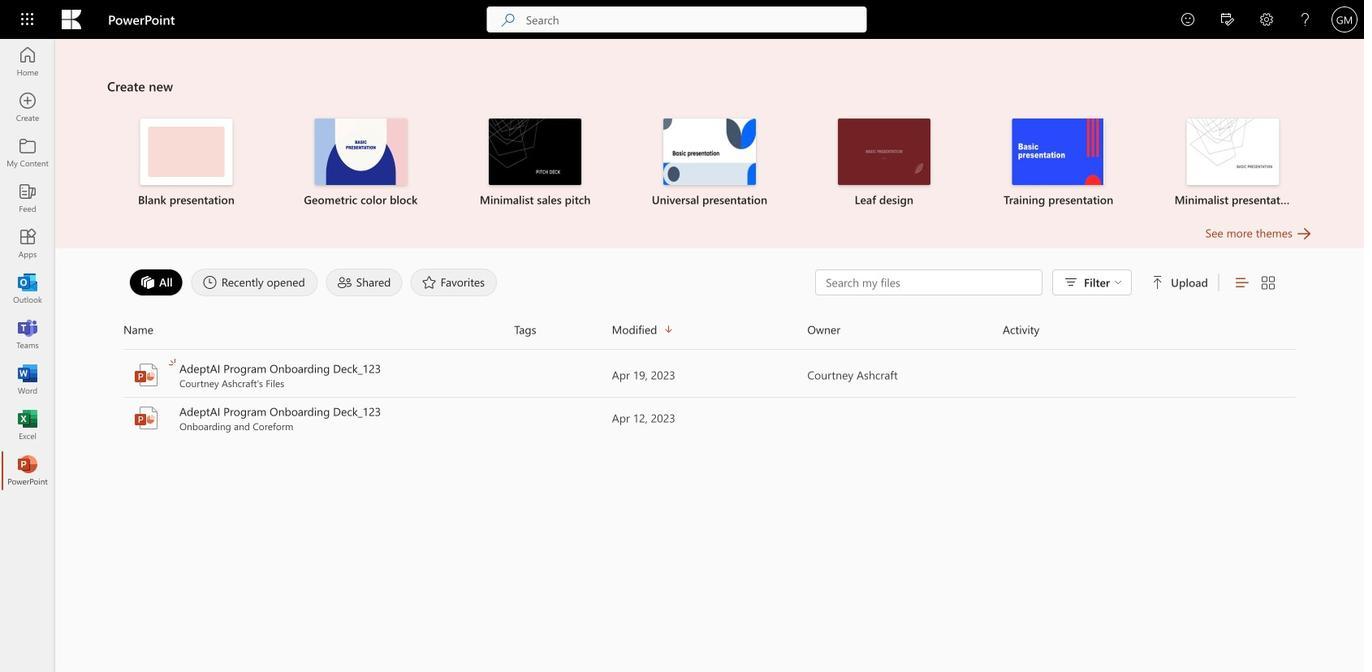 Task type: locate. For each thing, give the bounding box(es) containing it.
main content
[[55, 39, 1364, 440]]

my content image
[[19, 145, 36, 161]]

2 name adeptai program onboarding deck_123 cell from the top
[[123, 404, 514, 433]]

create image
[[19, 99, 36, 115]]

name adeptai program onboarding deck_123 cell
[[123, 354, 514, 390], [123, 404, 514, 433]]

minimalist sales pitch image
[[489, 119, 582, 185]]

None search field
[[487, 6, 867, 32]]

geometric color block image
[[315, 119, 407, 185]]

go to powerpoint image
[[19, 463, 36, 479]]

navigation
[[0, 39, 55, 494]]

2 tab from the left
[[187, 269, 322, 296]]

home image
[[19, 54, 36, 70]]

tab list
[[125, 265, 815, 300]]

geometric color block element
[[283, 119, 438, 208]]

powerpoint image
[[133, 405, 159, 431]]

tab
[[125, 269, 187, 296], [187, 269, 322, 296], [322, 269, 407, 296], [407, 269, 501, 296]]

banner
[[0, 0, 1364, 42]]

all element
[[129, 269, 183, 296]]

4 tab from the left
[[407, 269, 501, 296]]

activity, column 5 of 5 column header
[[1003, 317, 1296, 343]]

list
[[107, 104, 1312, 224]]

universal presentation image
[[663, 119, 756, 185]]

minimalist sales pitch element
[[458, 119, 613, 208]]

minimalist presentation image
[[1187, 119, 1280, 185]]

1 vertical spatial name adeptai program onboarding deck_123 cell
[[123, 404, 514, 433]]

go to teams image
[[19, 326, 36, 343]]

minimalist presentation element
[[1156, 119, 1311, 208]]

application
[[0, 39, 1364, 672]]

recently opened element
[[191, 269, 318, 296]]

training presentation image
[[1012, 119, 1105, 185]]

row
[[123, 317, 1296, 350]]

0 vertical spatial name adeptai program onboarding deck_123 cell
[[123, 354, 514, 390]]



Task type: vqa. For each thing, say whether or not it's contained in the screenshot.
first PowerPoint ICON
yes



Task type: describe. For each thing, give the bounding box(es) containing it.
apps image
[[19, 236, 36, 252]]

favorites element
[[411, 269, 497, 296]]

1 name adeptai program onboarding deck_123 cell from the top
[[123, 354, 514, 390]]

Search box. Suggestions appear as you type. search field
[[526, 6, 867, 32]]

go to word image
[[19, 372, 36, 388]]

3 tab from the left
[[322, 269, 407, 296]]

blank presentation element
[[109, 119, 264, 208]]

leaf design image
[[838, 119, 931, 185]]

tags, column 2 of 5 column header
[[514, 317, 612, 343]]

account manager for giulia masi image
[[1332, 6, 1358, 32]]

shared element
[[326, 269, 403, 296]]

Search my files text field
[[824, 274, 1034, 291]]

1 tab from the left
[[125, 269, 187, 296]]

displaying 2 out of 56 files. status
[[815, 270, 1278, 296]]

leaf design element
[[807, 119, 962, 208]]

organizational logo image
[[62, 10, 81, 29]]

feed image
[[19, 190, 36, 206]]

go to your outlook image
[[19, 281, 36, 297]]

universal presentation element
[[632, 119, 787, 208]]

go to excel image
[[19, 417, 36, 434]]

powerpoint image
[[133, 362, 159, 388]]

training presentation element
[[981, 119, 1136, 208]]



